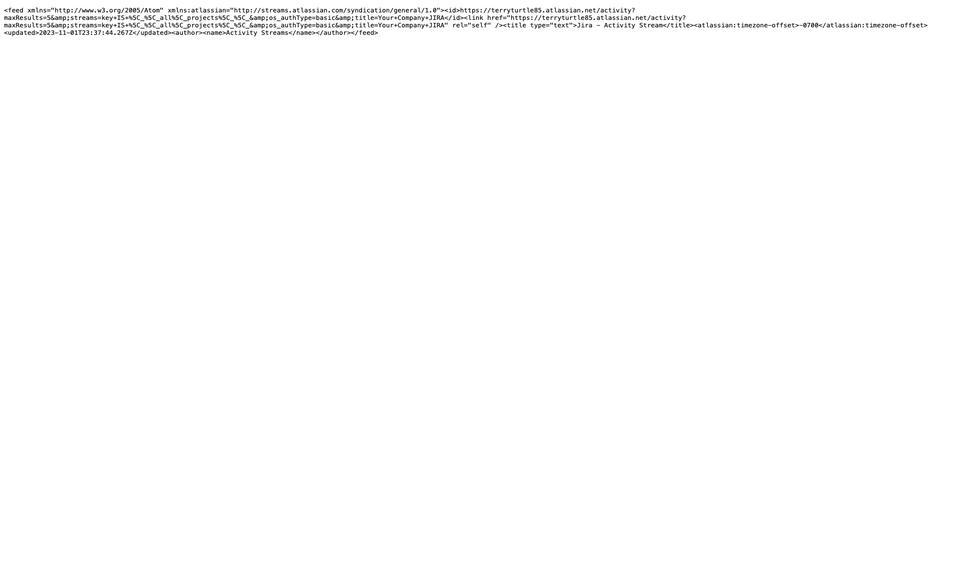 Task type: describe. For each thing, give the bounding box(es) containing it.
maxresults=5&amp;streams=key+is+%5c_%5c_all%5c_projects%5c_%5c_&amp;os_authtype=basic&amp;title=your+company+jira</id><link
[[4, 14, 484, 21]]

11-
[[59, 29, 70, 36]]

/><title
[[495, 21, 527, 29]]

0700</atlassian:timezone-
[[803, 21, 901, 29]]

xmlns="http://www.w3.org/2005/atom"
[[27, 6, 164, 14]]

maxresults=5&amp;streams=key+is+%5c_%5c_all%5c_projects%5c_%5c_&amp;os_authtype=basic&amp;title=your+company+jira"
[[4, 21, 449, 29]]

<feed xmlns="http://www.w3.org/2005/atom" xmlns:atlassian="http://streams.atlassian.com/syndication/general/1.0"><id>https://terryturtle85.atlassian.net/activity? maxresults=5&amp;streams=key+is+%5c_%5c_all%5c_projects%5c_%5c_&amp;os_authtype=basic&amp;title=your+company+jira</id><link href="https://terryturtle85.atlassian.net/activity? maxresults=5&amp;streams=key+is+%5c_%5c_all%5c_projects%5c_%5c_&amp;os_authtype=basic&amp;title=your+company+jira" rel="self" /><title type="text">jira - activity stream</title><atlassian:timezone-offset>-0700</atlassian:timezone-offset> <updated>2023-11-01t23:37:44.267z</updated><author><name>activity streams</name></author></feed>
[[4, 6, 928, 36]]

streams</name></author></feed>
[[261, 29, 378, 36]]

offset>-
[[772, 21, 803, 29]]

-
[[597, 21, 601, 29]]



Task type: locate. For each thing, give the bounding box(es) containing it.
<updated>2023-
[[4, 29, 59, 36]]

01t23:37:44.267z</updated><author><name>activity
[[70, 29, 257, 36]]

xmlns:atlassian="http://streams.atlassian.com/syndication/general/1.0"><id>https://terryturtle85.atlassian.net/activity?
[[168, 6, 636, 14]]

<feed
[[4, 6, 23, 14]]

offset>
[[901, 21, 928, 29]]

activity
[[605, 21, 636, 29]]

stream</title><atlassian:timezone-
[[640, 21, 772, 29]]

href="https://terryturtle85.atlassian.net/activity?
[[488, 14, 686, 21]]

type="text">jira
[[530, 21, 593, 29]]

rel="self"
[[452, 21, 491, 29]]



Task type: vqa. For each thing, say whether or not it's contained in the screenshot.
streams</name></author></feed>
yes



